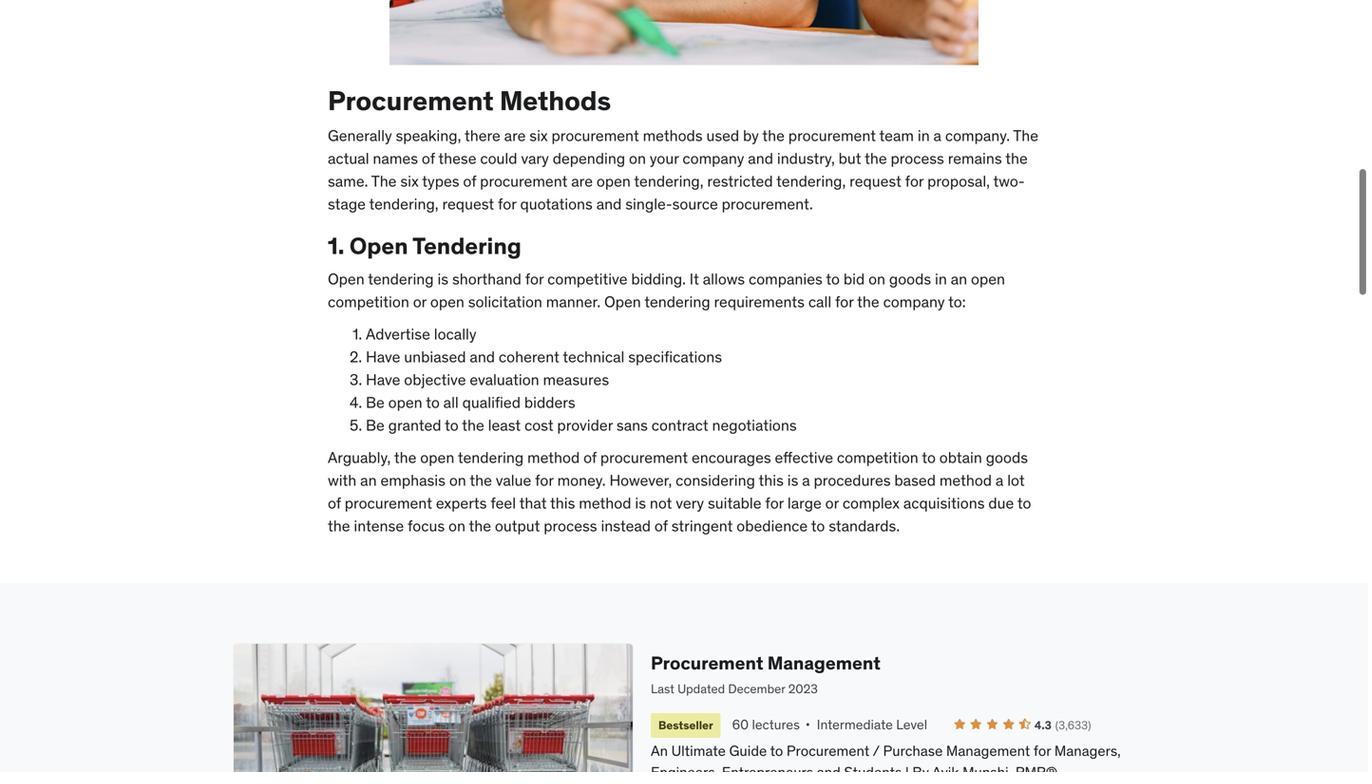 Task type: describe. For each thing, give the bounding box(es) containing it.
to right the due
[[1018, 494, 1032, 513]]

due
[[989, 494, 1015, 513]]

0 horizontal spatial tendering
[[368, 269, 434, 289]]

in inside 1. open tendering open tendering is shorthand for competitive bidding. it allows companies to bid on goods in an open competition or open solicitation manner. open tendering requirements call for the company to:
[[935, 269, 948, 289]]

remains
[[948, 149, 1003, 168]]

1 horizontal spatial tendering,
[[634, 172, 704, 191]]

the right by
[[763, 126, 785, 146]]

methods
[[500, 84, 611, 117]]

an
[[651, 743, 668, 761]]

the left intense
[[328, 517, 350, 536]]

2 horizontal spatial a
[[996, 471, 1004, 490]]

not
[[650, 494, 672, 513]]

large
[[788, 494, 822, 513]]

on up experts
[[449, 471, 467, 490]]

bestseller
[[659, 719, 714, 734]]

intermediate level
[[817, 717, 928, 734]]

and inside an ultimate guide to procurement / purchase management for managers, engineers, entrepreneurs and students |
[[817, 764, 841, 773]]

lot
[[1008, 471, 1025, 490]]

an inside 1. open tendering open tendering is shorthand for competitive bidding. it allows companies to bid on goods in an open competition or open solicitation manner. open tendering requirements call for the company to:
[[951, 269, 968, 289]]

1 vertical spatial six
[[401, 172, 419, 191]]

on down experts
[[449, 517, 466, 536]]

two-
[[994, 172, 1025, 191]]

the right but
[[865, 149, 888, 168]]

types
[[422, 172, 460, 191]]

by
[[743, 126, 759, 146]]

for down could
[[498, 195, 517, 214]]

60 lectures
[[733, 717, 800, 734]]

solicitation
[[468, 292, 543, 312]]

specifications
[[629, 347, 723, 367]]

a inside procurement methods generally speaking, there are six procurement methods used by the procurement team in a company. the actual names of these could vary depending on your company and industry, but the process remains the same. the six types of procurement are open tendering, restricted tendering, request for proposal, two- stage tendering, request for quotations and single-source procurement.
[[934, 126, 942, 146]]

manner.
[[546, 292, 601, 312]]

1 be from the top
[[366, 393, 385, 412]]

1 vertical spatial is
[[788, 471, 799, 490]]

least
[[488, 416, 521, 435]]

qualified
[[463, 393, 521, 412]]

2 be from the top
[[366, 416, 385, 435]]

depending
[[553, 149, 626, 168]]

for up the 'that' at the bottom left of page
[[535, 471, 554, 490]]

but
[[839, 149, 862, 168]]

shorthand
[[452, 269, 522, 289]]

cost
[[525, 416, 554, 435]]

advertise locally have unbiased and coherent technical specifications have objective evaluation measures be open to all qualified bidders be granted to the least cost provider sans contract negotiations
[[366, 325, 797, 435]]

level
[[897, 717, 928, 734]]

1 horizontal spatial this
[[759, 471, 784, 490]]

the up the emphasis
[[394, 448, 417, 468]]

engineers,
[[651, 764, 719, 773]]

that
[[520, 494, 547, 513]]

goods inside 1. open tendering open tendering is shorthand for competitive bidding. it allows companies to bid on goods in an open competition or open solicitation manner. open tendering requirements call for the company to:
[[890, 269, 932, 289]]

guide
[[730, 743, 767, 761]]

the up two-
[[1006, 149, 1028, 168]]

is inside 1. open tendering open tendering is shorthand for competitive bidding. it allows companies to bid on goods in an open competition or open solicitation manner. open tendering requirements call for the company to:
[[438, 269, 449, 289]]

unbiased
[[404, 347, 466, 367]]

locally
[[434, 325, 477, 344]]

generally
[[328, 126, 392, 146]]

names
[[373, 149, 418, 168]]

(3,633)
[[1056, 719, 1092, 734]]

focus
[[408, 517, 445, 536]]

actual
[[328, 149, 369, 168]]

could
[[480, 149, 518, 168]]

0 horizontal spatial tendering,
[[369, 195, 439, 214]]

1. open tendering open tendering is shorthand for competitive bidding. it allows companies to bid on goods in an open competition or open solicitation manner. open tendering requirements call for the company to:
[[328, 232, 1006, 312]]

4.3
[[1035, 719, 1052, 734]]

coherent
[[499, 347, 560, 367]]

an inside arguably, the open tendering method of procurement encourages effective competition to obtain goods with an emphasis on the value for money. however, considering this is a procedures based method a lot of procurement experts feel that this method is not very suitable for large or complex acquisitions due to the intense focus on the output process instead of stringent obedience to standards.
[[360, 471, 377, 490]]

0 vertical spatial open
[[350, 232, 408, 261]]

bidders
[[525, 393, 576, 412]]

proposal,
[[928, 172, 991, 191]]

procurement management link
[[651, 652, 1126, 675]]

0 vertical spatial six
[[530, 126, 548, 146]]

ultimate
[[672, 743, 726, 761]]

process inside arguably, the open tendering method of procurement encourages effective competition to obtain goods with an emphasis on the value for money. however, considering this is a procedures based method a lot of procurement experts feel that this method is not very suitable for large or complex acquisitions due to the intense focus on the output process instead of stringent obedience to standards.
[[544, 517, 598, 536]]

source
[[673, 195, 718, 214]]

complex
[[843, 494, 900, 513]]

procurement methods generally speaking, there are six procurement methods used by the procurement team in a company. the actual names of these could vary depending on your company and industry, but the process remains the same. the six types of procurement are open tendering, restricted tendering, request for proposal, two- stage tendering, request for quotations and single-source procurement.
[[328, 84, 1039, 214]]

for up obedience
[[766, 494, 784, 513]]

emphasis
[[381, 471, 446, 490]]

procurement down vary
[[480, 172, 568, 191]]

on inside procurement methods generally speaking, there are six procurement methods used by the procurement team in a company. the actual names of these could vary depending on your company and industry, but the process remains the same. the six types of procurement are open tendering, restricted tendering, request for proposal, two- stage tendering, request for quotations and single-source procurement.
[[629, 149, 646, 168]]

for up solicitation
[[525, 269, 544, 289]]

your
[[650, 149, 679, 168]]

used
[[707, 126, 740, 146]]

0 horizontal spatial this
[[550, 494, 575, 513]]

and down by
[[748, 149, 774, 168]]

allows
[[703, 269, 745, 289]]

for right call
[[836, 292, 854, 312]]

call
[[809, 292, 832, 312]]

bidding.
[[632, 269, 686, 289]]

it
[[690, 269, 699, 289]]

all
[[444, 393, 459, 412]]

an ultimate guide to procurement / purchase management for managers, engineers, entrepreneurs and students |
[[651, 743, 1121, 773]]

value
[[496, 471, 532, 490]]

entrepreneurs
[[722, 764, 814, 773]]

1 vertical spatial tendering
[[645, 292, 711, 312]]

technical
[[563, 347, 625, 367]]

procedures
[[814, 471, 891, 490]]

1.
[[328, 232, 345, 261]]

open inside procurement methods generally speaking, there are six procurement methods used by the procurement team in a company. the actual names of these could vary depending on your company and industry, but the process remains the same. the six types of procurement are open tendering, restricted tendering, request for proposal, two- stage tendering, request for quotations and single-source procurement.
[[597, 172, 631, 191]]

of down 'not'
[[655, 517, 668, 536]]

stage
[[328, 195, 366, 214]]

1 vertical spatial method
[[940, 471, 992, 490]]

there
[[465, 126, 501, 146]]



Task type: locate. For each thing, give the bounding box(es) containing it.
1 vertical spatial request
[[442, 195, 494, 214]]

based
[[895, 471, 936, 490]]

procurement.
[[722, 195, 813, 214]]

process down the 'that' at the bottom left of page
[[544, 517, 598, 536]]

1 vertical spatial goods
[[986, 448, 1029, 468]]

1 vertical spatial company
[[884, 292, 945, 312]]

2 horizontal spatial tendering
[[645, 292, 711, 312]]

the
[[763, 126, 785, 146], [865, 149, 888, 168], [1006, 149, 1028, 168], [858, 292, 880, 312], [462, 416, 485, 435], [394, 448, 417, 468], [470, 471, 492, 490], [328, 517, 350, 536], [469, 517, 491, 536]]

to left "all"
[[426, 393, 440, 412]]

an up to:
[[951, 269, 968, 289]]

competitive
[[548, 269, 628, 289]]

in right team
[[918, 126, 930, 146]]

of down with
[[328, 494, 341, 513]]

sans
[[617, 416, 648, 435]]

method down cost
[[528, 448, 580, 468]]

0 vertical spatial in
[[918, 126, 930, 146]]

to:
[[949, 292, 966, 312]]

procurement up however,
[[601, 448, 688, 468]]

to up entrepreneurs
[[771, 743, 784, 761]]

procurement up 'speaking,'
[[328, 84, 494, 117]]

six
[[530, 126, 548, 146], [401, 172, 419, 191]]

60
[[733, 717, 749, 734]]

1 vertical spatial process
[[544, 517, 598, 536]]

0 vertical spatial have
[[366, 347, 401, 367]]

1 horizontal spatial management
[[947, 743, 1031, 761]]

a left lot
[[996, 471, 1004, 490]]

request down types
[[442, 195, 494, 214]]

0 vertical spatial company
[[683, 149, 745, 168]]

tendering, down your
[[634, 172, 704, 191]]

single-
[[626, 195, 673, 214]]

in inside procurement methods generally speaking, there are six procurement methods used by the procurement team in a company. the actual names of these could vary depending on your company and industry, but the process remains the same. the six types of procurement are open tendering, restricted tendering, request for proposal, two- stage tendering, request for quotations and single-source procurement.
[[918, 126, 930, 146]]

0 horizontal spatial six
[[401, 172, 419, 191]]

of up money.
[[584, 448, 597, 468]]

measures
[[543, 370, 609, 390]]

experts
[[436, 494, 487, 513]]

competition up advertise
[[328, 292, 410, 312]]

management right purchase
[[947, 743, 1031, 761]]

1 vertical spatial or
[[826, 494, 839, 513]]

however,
[[610, 471, 672, 490]]

or
[[413, 292, 427, 312], [826, 494, 839, 513]]

this down effective
[[759, 471, 784, 490]]

contract
[[652, 416, 709, 435]]

on
[[629, 149, 646, 168], [869, 269, 886, 289], [449, 471, 467, 490], [449, 517, 466, 536]]

purchase
[[884, 743, 943, 761]]

0 horizontal spatial process
[[544, 517, 598, 536]]

considering
[[676, 471, 756, 490]]

procurement inside procurement methods generally speaking, there are six procurement methods used by the procurement team in a company. the actual names of these could vary depending on your company and industry, but the process remains the same. the six types of procurement are open tendering, restricted tendering, request for proposal, two- stage tendering, request for quotations and single-source procurement.
[[328, 84, 494, 117]]

competition inside arguably, the open tendering method of procurement encourages effective competition to obtain goods with an emphasis on the value for money. however, considering this is a procedures based method a lot of procurement experts feel that this method is not very suitable for large or complex acquisitions due to the intense focus on the output process instead of stringent obedience to standards.
[[837, 448, 919, 468]]

1 horizontal spatial are
[[572, 172, 593, 191]]

procurement
[[552, 126, 639, 146], [789, 126, 876, 146], [480, 172, 568, 191], [601, 448, 688, 468], [345, 494, 432, 513]]

a
[[934, 126, 942, 146], [803, 471, 811, 490], [996, 471, 1004, 490]]

vary
[[521, 149, 549, 168]]

procurement down intermediate
[[787, 743, 870, 761]]

six down names
[[401, 172, 419, 191]]

procurement up updated
[[651, 652, 764, 675]]

advertise
[[366, 325, 430, 344]]

the inside 1. open tendering open tendering is shorthand for competitive bidding. it allows companies to bid on goods in an open competition or open solicitation manner. open tendering requirements call for the company to:
[[858, 292, 880, 312]]

or right large
[[826, 494, 839, 513]]

1 horizontal spatial an
[[951, 269, 968, 289]]

the down qualified
[[462, 416, 485, 435]]

granted
[[388, 416, 442, 435]]

and left the single-
[[597, 195, 622, 214]]

is
[[438, 269, 449, 289], [788, 471, 799, 490], [635, 494, 646, 513]]

these
[[439, 149, 477, 168]]

0 vertical spatial management
[[768, 652, 881, 675]]

the down experts
[[469, 517, 491, 536]]

process down team
[[891, 149, 945, 168]]

requirements
[[714, 292, 805, 312]]

method up instead
[[579, 494, 632, 513]]

2 vertical spatial open
[[605, 292, 641, 312]]

procurement for methods
[[328, 84, 494, 117]]

procurement management last updated december 2023
[[651, 652, 881, 697]]

goods inside arguably, the open tendering method of procurement encourages effective competition to obtain goods with an emphasis on the value for money. however, considering this is a procedures based method a lot of procurement experts feel that this method is not very suitable for large or complex acquisitions due to the intense focus on the output process instead of stringent obedience to standards.
[[986, 448, 1029, 468]]

feel
[[491, 494, 516, 513]]

0 vertical spatial procurement
[[328, 84, 494, 117]]

0 vertical spatial be
[[366, 393, 385, 412]]

for inside an ultimate guide to procurement / purchase management for managers, engineers, entrepreneurs and students |
[[1034, 743, 1052, 761]]

the up experts
[[470, 471, 492, 490]]

open down competitive
[[605, 292, 641, 312]]

1 vertical spatial procurement
[[651, 652, 764, 675]]

for left proposal, on the top right of page
[[906, 172, 924, 191]]

money.
[[558, 471, 606, 490]]

4.3 (3,633)
[[1035, 719, 1092, 734]]

the down names
[[371, 172, 397, 191]]

december
[[728, 682, 786, 697]]

objective
[[404, 370, 466, 390]]

tendering
[[413, 232, 522, 261]]

on inside 1. open tendering open tendering is shorthand for competitive bidding. it allows companies to bid on goods in an open competition or open solicitation manner. open tendering requirements call for the company to:
[[869, 269, 886, 289]]

six up vary
[[530, 126, 548, 146]]

0 vertical spatial competition
[[328, 292, 410, 312]]

company inside 1. open tendering open tendering is shorthand for competitive bidding. it allows companies to bid on goods in an open competition or open solicitation manner. open tendering requirements call for the company to:
[[884, 292, 945, 312]]

encourages
[[692, 448, 772, 468]]

is down the tendering
[[438, 269, 449, 289]]

lectures
[[752, 717, 800, 734]]

is left 'not'
[[635, 494, 646, 513]]

2 vertical spatial is
[[635, 494, 646, 513]]

0 vertical spatial or
[[413, 292, 427, 312]]

provider
[[557, 416, 613, 435]]

1 horizontal spatial the
[[1014, 126, 1039, 146]]

intermediate
[[817, 717, 893, 734]]

procurement
[[328, 84, 494, 117], [651, 652, 764, 675], [787, 743, 870, 761]]

management inside procurement management last updated december 2023
[[768, 652, 881, 675]]

tendering inside arguably, the open tendering method of procurement encourages effective competition to obtain goods with an emphasis on the value for money. however, considering this is a procedures based method a lot of procurement experts feel that this method is not very suitable for large or complex acquisitions due to the intense focus on the output process instead of stringent obedience to standards.
[[458, 448, 524, 468]]

0 horizontal spatial is
[[438, 269, 449, 289]]

0 horizontal spatial are
[[504, 126, 526, 146]]

1 vertical spatial have
[[366, 370, 401, 390]]

0 horizontal spatial procurement
[[328, 84, 494, 117]]

instead
[[601, 517, 651, 536]]

2 vertical spatial tendering
[[458, 448, 524, 468]]

same.
[[328, 172, 368, 191]]

tendering up advertise
[[368, 269, 434, 289]]

/
[[873, 743, 880, 761]]

management up 2023
[[768, 652, 881, 675]]

1 horizontal spatial six
[[530, 126, 548, 146]]

competition up "procedures" on the bottom right of page
[[837, 448, 919, 468]]

have
[[366, 347, 401, 367], [366, 370, 401, 390]]

to inside 1. open tendering open tendering is shorthand for competitive bidding. it allows companies to bid on goods in an open competition or open solicitation manner. open tendering requirements call for the company to:
[[826, 269, 840, 289]]

process inside procurement methods generally speaking, there are six procurement methods used by the procurement team in a company. the actual names of these could vary depending on your company and industry, but the process remains the same. the six types of procurement are open tendering, restricted tendering, request for proposal, two- stage tendering, request for quotations and single-source procurement.
[[891, 149, 945, 168]]

a up large
[[803, 471, 811, 490]]

this right the 'that' at the bottom left of page
[[550, 494, 575, 513]]

students
[[844, 764, 902, 773]]

obtain
[[940, 448, 983, 468]]

arguably, the open tendering method of procurement encourages effective competition to obtain goods with an emphasis on the value for money. however, considering this is a procedures based method a lot of procurement experts feel that this method is not very suitable for large or complex acquisitions due to the intense focus on the output process instead of stringent obedience to standards.
[[328, 448, 1032, 536]]

industry,
[[777, 149, 835, 168]]

is down effective
[[788, 471, 799, 490]]

2 horizontal spatial is
[[788, 471, 799, 490]]

0 horizontal spatial an
[[360, 471, 377, 490]]

0 vertical spatial process
[[891, 149, 945, 168]]

to down large
[[812, 517, 825, 536]]

tendering, down types
[[369, 195, 439, 214]]

1 have from the top
[[366, 347, 401, 367]]

0 horizontal spatial management
[[768, 652, 881, 675]]

1 vertical spatial the
[[371, 172, 397, 191]]

1 horizontal spatial competition
[[837, 448, 919, 468]]

or up advertise
[[413, 292, 427, 312]]

1 horizontal spatial tendering
[[458, 448, 524, 468]]

0 vertical spatial are
[[504, 126, 526, 146]]

1 vertical spatial management
[[947, 743, 1031, 761]]

open inside arguably, the open tendering method of procurement encourages effective competition to obtain goods with an emphasis on the value for money. however, considering this is a procedures based method a lot of procurement experts feel that this method is not very suitable for large or complex acquisitions due to the intense focus on the output process instead of stringent obedience to standards.
[[420, 448, 455, 468]]

are down depending
[[572, 172, 593, 191]]

1 vertical spatial open
[[328, 269, 365, 289]]

0 vertical spatial the
[[1014, 126, 1039, 146]]

0 horizontal spatial or
[[413, 292, 427, 312]]

1 vertical spatial be
[[366, 416, 385, 435]]

method down obtain
[[940, 471, 992, 490]]

arguably,
[[328, 448, 391, 468]]

tendering,
[[634, 172, 704, 191], [777, 172, 846, 191], [369, 195, 439, 214]]

very
[[676, 494, 704, 513]]

procurement for management
[[651, 652, 764, 675]]

0 horizontal spatial the
[[371, 172, 397, 191]]

1 vertical spatial are
[[572, 172, 593, 191]]

open inside advertise locally have unbiased and coherent technical specifications have objective evaluation measures be open to all qualified bidders be granted to the least cost provider sans contract negotiations
[[388, 393, 423, 412]]

0 horizontal spatial competition
[[328, 292, 410, 312]]

procurement up depending
[[552, 126, 639, 146]]

1 vertical spatial competition
[[837, 448, 919, 468]]

0 vertical spatial request
[[850, 172, 902, 191]]

2023
[[789, 682, 818, 697]]

company inside procurement methods generally speaking, there are six procurement methods used by the procurement team in a company. the actual names of these could vary depending on your company and industry, but the process remains the same. the six types of procurement are open tendering, restricted tendering, request for proposal, two- stage tendering, request for quotations and single-source procurement.
[[683, 149, 745, 168]]

the down bid
[[858, 292, 880, 312]]

0 vertical spatial an
[[951, 269, 968, 289]]

of down 'speaking,'
[[422, 149, 435, 168]]

for
[[906, 172, 924, 191], [498, 195, 517, 214], [525, 269, 544, 289], [836, 292, 854, 312], [535, 471, 554, 490], [766, 494, 784, 513], [1034, 743, 1052, 761]]

for down 4.3
[[1034, 743, 1052, 761]]

or inside arguably, the open tendering method of procurement encourages effective competition to obtain goods with an emphasis on the value for money. however, considering this is a procedures based method a lot of procurement experts feel that this method is not very suitable for large or complex acquisitions due to the intense focus on the output process instead of stringent obedience to standards.
[[826, 494, 839, 513]]

to up based
[[922, 448, 936, 468]]

1 vertical spatial this
[[550, 494, 575, 513]]

1 horizontal spatial request
[[850, 172, 902, 191]]

goods up lot
[[986, 448, 1029, 468]]

speaking,
[[396, 126, 461, 146]]

1 horizontal spatial goods
[[986, 448, 1029, 468]]

tendering
[[368, 269, 434, 289], [645, 292, 711, 312], [458, 448, 524, 468]]

person holding marker in front of paper next to other people image
[[390, 0, 979, 65]]

procurement inside procurement management last updated december 2023
[[651, 652, 764, 675]]

on right bid
[[869, 269, 886, 289]]

of down these
[[463, 172, 477, 191]]

to
[[826, 269, 840, 289], [426, 393, 440, 412], [445, 416, 459, 435], [922, 448, 936, 468], [1018, 494, 1032, 513], [812, 517, 825, 536], [771, 743, 784, 761]]

to down "all"
[[445, 416, 459, 435]]

restricted
[[708, 172, 773, 191]]

procurement inside an ultimate guide to procurement / purchase management for managers, engineers, entrepreneurs and students |
[[787, 743, 870, 761]]

2 have from the top
[[366, 370, 401, 390]]

0 horizontal spatial company
[[683, 149, 745, 168]]

to inside an ultimate guide to procurement / purchase management for managers, engineers, entrepreneurs and students |
[[771, 743, 784, 761]]

1 horizontal spatial is
[[635, 494, 646, 513]]

open down 1.
[[328, 269, 365, 289]]

company.
[[946, 126, 1011, 146]]

and inside advertise locally have unbiased and coherent technical specifications have objective evaluation measures be open to all qualified bidders be granted to the least cost provider sans contract negotiations
[[470, 347, 495, 367]]

1 horizontal spatial in
[[935, 269, 948, 289]]

0 vertical spatial method
[[528, 448, 580, 468]]

in right bid
[[935, 269, 948, 289]]

1 horizontal spatial or
[[826, 494, 839, 513]]

output
[[495, 517, 540, 536]]

tendering down it
[[645, 292, 711, 312]]

tendering up value at the bottom left of page
[[458, 448, 524, 468]]

0 vertical spatial is
[[438, 269, 449, 289]]

1 horizontal spatial procurement
[[651, 652, 764, 675]]

an down arguably,
[[360, 471, 377, 490]]

1 horizontal spatial a
[[934, 126, 942, 146]]

2 horizontal spatial procurement
[[787, 743, 870, 761]]

stringent
[[672, 517, 733, 536]]

procurement up but
[[789, 126, 876, 146]]

management inside an ultimate guide to procurement / purchase management for managers, engineers, entrepreneurs and students |
[[947, 743, 1031, 761]]

negotiations
[[712, 416, 797, 435]]

2 vertical spatial method
[[579, 494, 632, 513]]

0 horizontal spatial in
[[918, 126, 930, 146]]

and up the evaluation
[[470, 347, 495, 367]]

intense
[[354, 517, 404, 536]]

an
[[951, 269, 968, 289], [360, 471, 377, 490]]

0 vertical spatial goods
[[890, 269, 932, 289]]

company left to:
[[884, 292, 945, 312]]

are
[[504, 126, 526, 146], [572, 172, 593, 191]]

0 vertical spatial tendering
[[368, 269, 434, 289]]

request down but
[[850, 172, 902, 191]]

competition
[[328, 292, 410, 312], [837, 448, 919, 468]]

procurement up intense
[[345, 494, 432, 513]]

goods right bid
[[890, 269, 932, 289]]

quotations
[[520, 195, 593, 214]]

effective
[[775, 448, 834, 468]]

with
[[328, 471, 357, 490]]

on left your
[[629, 149, 646, 168]]

0 horizontal spatial request
[[442, 195, 494, 214]]

open right 1.
[[350, 232, 408, 261]]

a left the company.
[[934, 126, 942, 146]]

or inside 1. open tendering open tendering is shorthand for competitive bidding. it allows companies to bid on goods in an open competition or open solicitation manner. open tendering requirements call for the company to:
[[413, 292, 427, 312]]

the right the company.
[[1014, 126, 1039, 146]]

in
[[918, 126, 930, 146], [935, 269, 948, 289]]

bid
[[844, 269, 865, 289]]

competition inside 1. open tendering open tendering is shorthand for competitive bidding. it allows companies to bid on goods in an open competition or open solicitation manner. open tendering requirements call for the company to:
[[328, 292, 410, 312]]

2 vertical spatial procurement
[[787, 743, 870, 761]]

acquisitions
[[904, 494, 985, 513]]

updated
[[678, 682, 726, 697]]

0 horizontal spatial goods
[[890, 269, 932, 289]]

to left bid
[[826, 269, 840, 289]]

1 vertical spatial in
[[935, 269, 948, 289]]

2 horizontal spatial tendering,
[[777, 172, 846, 191]]

this
[[759, 471, 784, 490], [550, 494, 575, 513]]

be
[[366, 393, 385, 412], [366, 416, 385, 435]]

0 vertical spatial this
[[759, 471, 784, 490]]

the inside advertise locally have unbiased and coherent technical specifications have objective evaluation measures be open to all qualified bidders be granted to the least cost provider sans contract negotiations
[[462, 416, 485, 435]]

1 horizontal spatial company
[[884, 292, 945, 312]]

0 horizontal spatial a
[[803, 471, 811, 490]]

tendering, down industry,
[[777, 172, 846, 191]]

company down the used
[[683, 149, 745, 168]]

suitable
[[708, 494, 762, 513]]

managers,
[[1055, 743, 1121, 761]]

1 horizontal spatial process
[[891, 149, 945, 168]]

are up could
[[504, 126, 526, 146]]

and left students
[[817, 764, 841, 773]]

1 vertical spatial an
[[360, 471, 377, 490]]



Task type: vqa. For each thing, say whether or not it's contained in the screenshot.
learn
no



